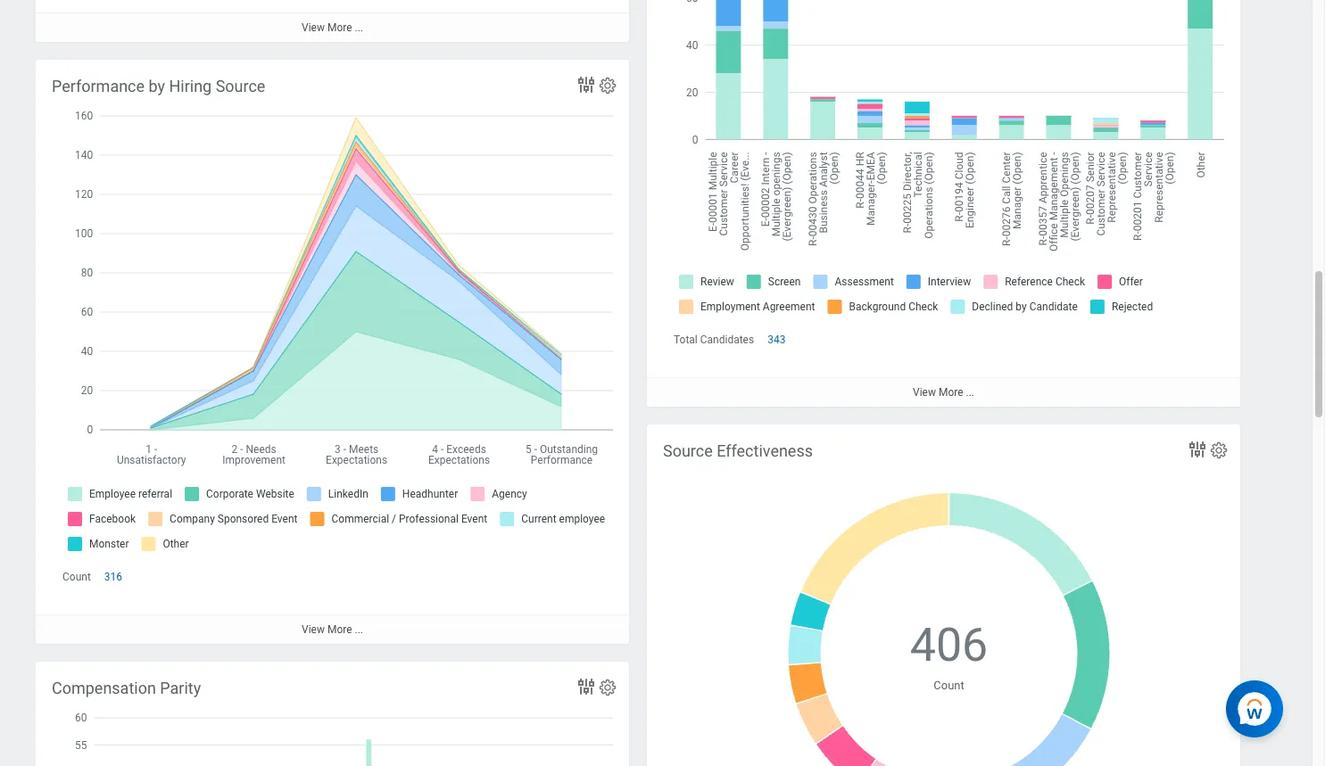 Task type: describe. For each thing, give the bounding box(es) containing it.
compensation parity element
[[36, 662, 629, 767]]

... for middle the view more ... link
[[966, 387, 975, 399]]

performance
[[52, 77, 145, 96]]

candidates
[[700, 334, 754, 346]]

view for the bottom the view more ... link
[[302, 624, 325, 637]]

effectiveness
[[717, 442, 813, 461]]

candidate pipeline summary element
[[647, 0, 1241, 407]]

configure and view chart data image for compensation parity
[[576, 677, 597, 698]]

count inside 406 count
[[934, 679, 965, 692]]

total
[[674, 334, 698, 346]]

hiring
[[169, 77, 212, 96]]

source effectiveness element
[[647, 425, 1241, 767]]

view more ... inside performance by hiring source element
[[302, 624, 363, 637]]

406 button
[[910, 615, 991, 677]]

316
[[104, 571, 122, 584]]

configure source effectiveness image
[[1209, 441, 1229, 461]]



Task type: vqa. For each thing, say whether or not it's contained in the screenshot.
the topmost the View More ... link view
yes



Task type: locate. For each thing, give the bounding box(es) containing it.
parity
[[160, 679, 201, 698]]

count left 316
[[62, 571, 91, 584]]

1 vertical spatial source
[[663, 442, 713, 461]]

1 vertical spatial more
[[939, 387, 964, 399]]

source
[[216, 77, 265, 96], [663, 442, 713, 461]]

2 vertical spatial more
[[327, 624, 352, 637]]

2 vertical spatial view more ...
[[302, 624, 363, 637]]

0 vertical spatial view more ...
[[302, 22, 363, 34]]

0 vertical spatial source
[[216, 77, 265, 96]]

configure performance by hiring source image
[[598, 76, 618, 96]]

view more ... link
[[36, 13, 629, 42], [647, 378, 1241, 407], [36, 615, 629, 645]]

source right hiring
[[216, 77, 265, 96]]

configure and view chart data image left configure performance by hiring source image
[[576, 74, 597, 96]]

... for topmost the view more ... link
[[355, 22, 363, 34]]

1 vertical spatial view more ... link
[[647, 378, 1241, 407]]

2 vertical spatial configure and view chart data image
[[576, 677, 597, 698]]

count inside performance by hiring source element
[[62, 571, 91, 584]]

...
[[355, 22, 363, 34], [966, 387, 975, 399], [355, 624, 363, 637]]

1 horizontal spatial count
[[934, 679, 965, 692]]

1 vertical spatial view
[[913, 387, 936, 399]]

... inside performance by hiring source element
[[355, 624, 363, 637]]

configure and view chart data image inside performance by hiring source element
[[576, 74, 597, 96]]

... inside candidate pipeline summary element
[[966, 387, 975, 399]]

1 vertical spatial configure and view chart data image
[[1187, 439, 1208, 461]]

1 horizontal spatial source
[[663, 442, 713, 461]]

2 vertical spatial ...
[[355, 624, 363, 637]]

view for topmost the view more ... link
[[302, 22, 325, 34]]

... for the bottom the view more ... link
[[355, 624, 363, 637]]

configure compensation parity image
[[598, 678, 618, 698]]

0 vertical spatial view
[[302, 22, 325, 34]]

configure and view chart data image left configure compensation parity icon
[[576, 677, 597, 698]]

source left effectiveness
[[663, 442, 713, 461]]

343
[[768, 334, 786, 346]]

configure and view chart data image inside source effectiveness element
[[1187, 439, 1208, 461]]

0 vertical spatial configure and view chart data image
[[576, 74, 597, 96]]

total candidates
[[674, 334, 754, 346]]

more inside performance by hiring source element
[[327, 624, 352, 637]]

configure and view chart data image for performance by hiring source
[[576, 74, 597, 96]]

configure and view chart data image for source effectiveness
[[1187, 439, 1208, 461]]

0 vertical spatial count
[[62, 571, 91, 584]]

1 vertical spatial ...
[[966, 387, 975, 399]]

0 vertical spatial ...
[[355, 22, 363, 34]]

316 button
[[104, 570, 125, 585]]

more
[[327, 22, 352, 34], [939, 387, 964, 399], [327, 624, 352, 637]]

configure and view chart data image left configure source effectiveness "image"
[[1187, 439, 1208, 461]]

view inside performance by hiring source element
[[302, 624, 325, 637]]

view more ...
[[302, 22, 363, 34], [913, 387, 975, 399], [302, 624, 363, 637]]

0 vertical spatial more
[[327, 22, 352, 34]]

view
[[302, 22, 325, 34], [913, 387, 936, 399], [302, 624, 325, 637]]

0 horizontal spatial source
[[216, 77, 265, 96]]

source effectiveness
[[663, 442, 813, 461]]

0 horizontal spatial count
[[62, 571, 91, 584]]

count
[[62, 571, 91, 584], [934, 679, 965, 692]]

by
[[149, 77, 165, 96]]

2 vertical spatial view more ... link
[[36, 615, 629, 645]]

343 button
[[768, 333, 788, 347]]

0 vertical spatial view more ... link
[[36, 13, 629, 42]]

1 vertical spatial view more ...
[[913, 387, 975, 399]]

view inside candidate pipeline summary element
[[913, 387, 936, 399]]

configure and view chart data image
[[576, 74, 597, 96], [1187, 439, 1208, 461], [576, 677, 597, 698]]

view for middle the view more ... link
[[913, 387, 936, 399]]

compensation
[[52, 679, 156, 698]]

performance by hiring source element
[[36, 60, 629, 645]]

view more ... inside candidate pipeline summary element
[[913, 387, 975, 399]]

2 vertical spatial view
[[302, 624, 325, 637]]

performance by hiring source
[[52, 77, 265, 96]]

compensation parity
[[52, 679, 201, 698]]

count down 406 button
[[934, 679, 965, 692]]

406 count
[[910, 619, 988, 692]]

406
[[910, 619, 988, 673]]

1 vertical spatial count
[[934, 679, 965, 692]]

more inside candidate pipeline summary element
[[939, 387, 964, 399]]



